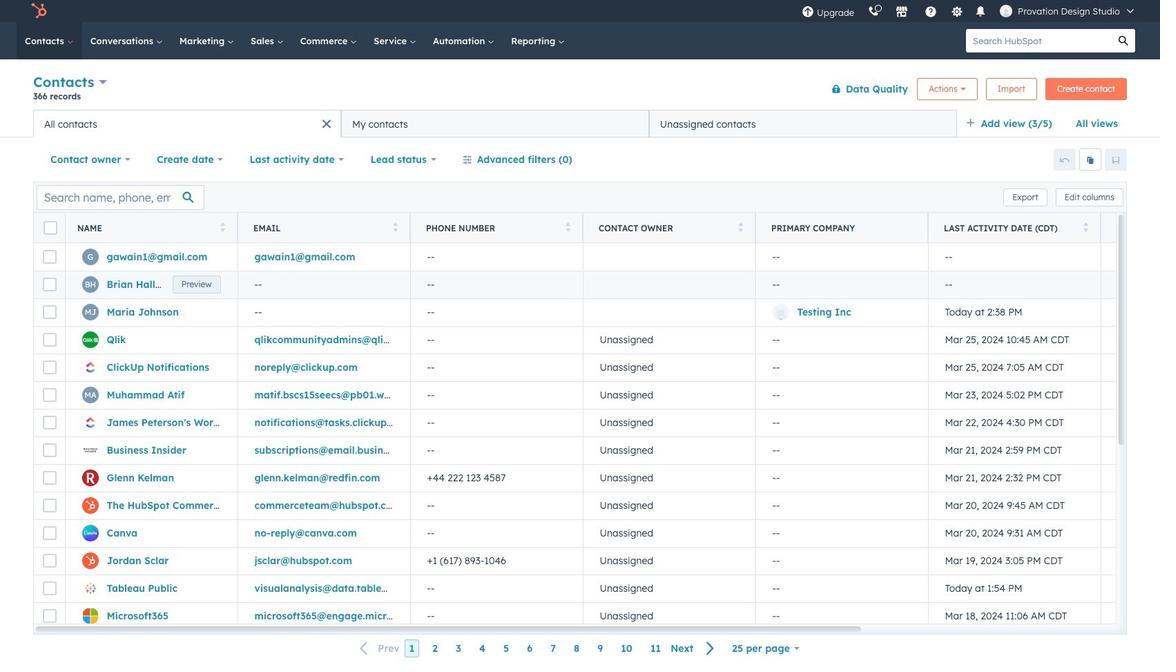 Task type: describe. For each thing, give the bounding box(es) containing it.
3 press to sort. element from the left
[[565, 222, 570, 234]]

1 press to sort. element from the left
[[220, 222, 225, 234]]

5 press to sort. element from the left
[[1083, 222, 1088, 234]]

4 press to sort. element from the left
[[738, 222, 743, 234]]

pagination navigation
[[352, 639, 723, 658]]

press to sort. image for second press to sort. "element" from the right
[[738, 222, 743, 232]]



Task type: vqa. For each thing, say whether or not it's contained in the screenshot.
Press to sort. element
yes



Task type: locate. For each thing, give the bounding box(es) containing it.
press to sort. image for first press to sort. "element" from the left
[[220, 222, 225, 232]]

menu
[[795, 0, 1144, 22]]

2 press to sort. image from the left
[[738, 222, 743, 232]]

1 press to sort. image from the left
[[220, 222, 225, 232]]

press to sort. element
[[220, 222, 225, 234], [393, 222, 398, 234], [565, 222, 570, 234], [738, 222, 743, 234], [1083, 222, 1088, 234]]

1 horizontal spatial press to sort. image
[[565, 222, 570, 232]]

0 horizontal spatial press to sort. image
[[220, 222, 225, 232]]

3 press to sort. image from the left
[[1083, 222, 1088, 232]]

0 horizontal spatial press to sort. image
[[393, 222, 398, 232]]

column header
[[756, 213, 929, 243]]

marketplaces image
[[896, 6, 908, 19]]

Search HubSpot search field
[[966, 29, 1112, 52]]

Search name, phone, email addresses, or company search field
[[37, 185, 204, 210]]

1 press to sort. image from the left
[[393, 222, 398, 232]]

2 press to sort. element from the left
[[393, 222, 398, 234]]

2 horizontal spatial press to sort. image
[[1083, 222, 1088, 232]]

press to sort. image
[[393, 222, 398, 232], [565, 222, 570, 232], [1083, 222, 1088, 232]]

2 press to sort. image from the left
[[565, 222, 570, 232]]

banner
[[33, 71, 1127, 110]]

1 horizontal spatial press to sort. image
[[738, 222, 743, 232]]

james peterson image
[[1000, 5, 1012, 17]]

press to sort. image
[[220, 222, 225, 232], [738, 222, 743, 232]]



